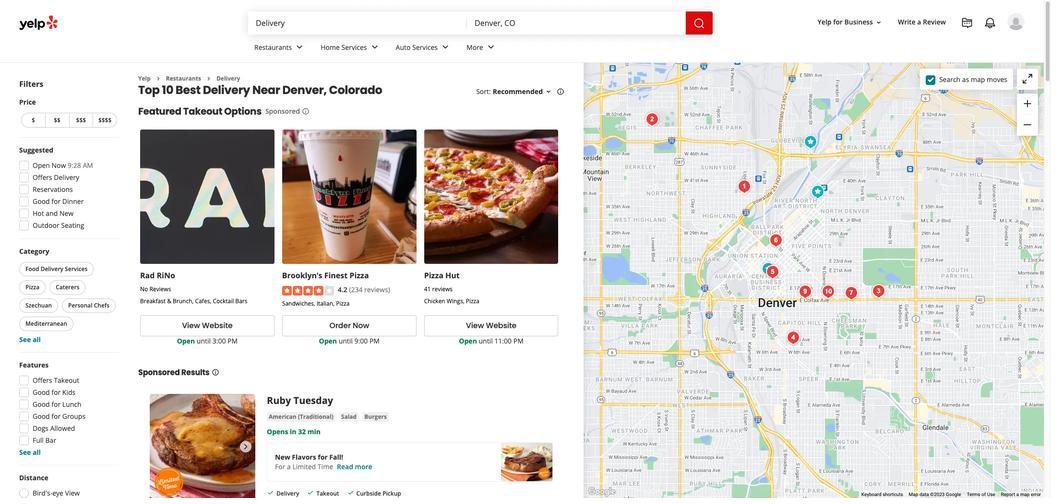 Task type: vqa. For each thing, say whether or not it's contained in the screenshot.
Mediterranean
yes



Task type: locate. For each thing, give the bounding box(es) containing it.
2 horizontal spatial until
[[479, 336, 493, 345]]

2 view website from the left
[[466, 320, 517, 331]]

sponsored for sponsored
[[265, 107, 300, 116]]

user actions element
[[810, 12, 1038, 71]]

1 24 chevron down v2 image from the left
[[369, 41, 380, 53]]

business categories element
[[247, 35, 1025, 62]]

eye
[[52, 489, 63, 498]]

website
[[202, 320, 233, 331], [486, 320, 517, 331]]

delivery up options on the top left of page
[[203, 82, 250, 98]]

0 vertical spatial yelp
[[818, 17, 832, 27]]

good up dogs
[[33, 412, 50, 421]]

view up the open until 11:00 pm
[[466, 320, 484, 331]]

0 vertical spatial brooklyn's finest pizza image
[[642, 110, 662, 129]]

burgers button
[[362, 412, 389, 422]]

see for features
[[19, 448, 31, 457]]

open left 11:00
[[459, 336, 477, 345]]

0 vertical spatial all
[[33, 335, 41, 344]]

32
[[298, 427, 306, 436]]

until left 9:00 at the left bottom of page
[[339, 336, 353, 345]]

0 horizontal spatial 24 chevron down v2 image
[[294, 41, 305, 53]]

italian,
[[317, 299, 335, 307]]

a right write
[[917, 17, 921, 27]]

1 vertical spatial 16 info v2 image
[[211, 368, 219, 376]]

2 24 chevron down v2 image from the left
[[440, 41, 451, 53]]

until left 3:00 on the bottom left of the page
[[197, 336, 211, 345]]

restaurants left 16 chevron right v2 icon
[[166, 74, 201, 83]]

1 horizontal spatial 16 chevron down v2 image
[[875, 19, 883, 26]]

food delivery services button
[[19, 262, 94, 276]]

open
[[33, 161, 50, 170], [177, 336, 195, 345], [319, 336, 337, 345], [459, 336, 477, 345]]

bar
[[45, 436, 56, 445]]

all for category
[[33, 335, 41, 344]]

1 vertical spatial 16 chevron down v2 image
[[545, 88, 552, 96]]

am
[[83, 161, 93, 170]]

16 checkmark v2 image left curbside
[[347, 489, 354, 497]]

1 vertical spatial yelp
[[138, 74, 151, 83]]

map right as
[[971, 75, 985, 84]]

report
[[1001, 492, 1015, 497]]

dogs allowed
[[33, 424, 75, 433]]

0 horizontal spatial services
[[65, 265, 87, 273]]

0 vertical spatial see all
[[19, 335, 41, 344]]

2 16 checkmark v2 image from the left
[[347, 489, 354, 497]]

good up hot in the left of the page
[[33, 197, 50, 206]]

24 chevron down v2 image inside home services link
[[369, 41, 380, 53]]

until left 11:00
[[479, 336, 493, 345]]

1 vertical spatial brooklyn's finest pizza image
[[759, 259, 778, 279]]

reviews)
[[364, 285, 390, 294]]

delivery right food in the left bottom of the page
[[41, 265, 63, 273]]

2 good from the top
[[33, 388, 50, 397]]

1 horizontal spatial sponsored
[[265, 107, 300, 116]]

16 chevron down v2 image right business
[[875, 19, 883, 26]]

0 horizontal spatial until
[[197, 336, 211, 345]]

keyboard shortcuts
[[861, 492, 903, 497]]

$ button
[[21, 113, 45, 128]]

restaurants up 'near'
[[254, 43, 292, 52]]

website up 3:00 on the bottom left of the page
[[202, 320, 233, 331]]

features
[[19, 360, 49, 370]]

0 vertical spatial takeout
[[183, 105, 222, 118]]

open for rad rino
[[177, 336, 195, 345]]

review
[[923, 17, 946, 27]]

0 horizontal spatial view website link
[[140, 315, 274, 336]]

16 info v2 image
[[302, 108, 310, 115], [211, 368, 219, 376]]

4 good from the top
[[33, 412, 50, 421]]

offers for offers takeout
[[33, 376, 52, 385]]

16 chevron down v2 image inside recommended dropdown button
[[545, 88, 552, 96]]

takeout for featured
[[183, 105, 222, 118]]

11:00
[[495, 336, 512, 345]]

16 info v2 image
[[557, 88, 564, 96]]

home services link
[[313, 35, 388, 62]]

good for good for kids
[[33, 388, 50, 397]]

0 horizontal spatial 16 chevron down v2 image
[[545, 88, 552, 96]]

brooklyn's finest pizza
[[282, 270, 369, 281]]

1 pm from the left
[[228, 336, 238, 345]]

good for good for lunch
[[33, 400, 50, 409]]

yelp link
[[138, 74, 151, 83]]

for inside new flavors for fall! for a limited time read more
[[318, 452, 328, 462]]

1 vertical spatial offers
[[33, 376, 52, 385]]

view website up open until 3:00 pm
[[182, 320, 233, 331]]

view website for hut
[[466, 320, 517, 331]]

0 horizontal spatial a
[[287, 462, 291, 471]]

view for pizza hut
[[466, 320, 484, 331]]

1 offers from the top
[[33, 173, 52, 182]]

1 vertical spatial see all button
[[19, 448, 41, 457]]

view website
[[182, 320, 233, 331], [466, 320, 517, 331]]

0 vertical spatial a
[[917, 17, 921, 27]]

data
[[920, 492, 929, 497]]

0 vertical spatial new
[[59, 209, 74, 218]]

flavors
[[292, 452, 316, 462]]

now up 9:00 at the left bottom of page
[[353, 320, 369, 331]]

salad button
[[339, 412, 359, 422]]

$$ button
[[45, 113, 69, 128]]

1 horizontal spatial now
[[353, 320, 369, 331]]

terms of use
[[967, 492, 995, 497]]

24 chevron down v2 image for more
[[485, 41, 497, 53]]

new up seating
[[59, 209, 74, 218]]

see up distance
[[19, 448, 31, 457]]

1 horizontal spatial view website link
[[424, 315, 558, 336]]

1 website from the left
[[202, 320, 233, 331]]

1 all from the top
[[33, 335, 41, 344]]

all for features
[[33, 448, 41, 457]]

24 chevron down v2 image right auto services
[[440, 41, 451, 53]]

a right report
[[1016, 492, 1019, 497]]

personal
[[68, 301, 92, 310]]

1 horizontal spatial view
[[182, 320, 200, 331]]

2 see all button from the top
[[19, 448, 41, 457]]

view up open until 3:00 pm
[[182, 320, 200, 331]]

view website link down cafes,
[[140, 315, 274, 336]]

view for rad rino
[[182, 320, 200, 331]]

1 none field from the left
[[256, 18, 459, 28]]

full bar
[[33, 436, 56, 445]]

0 horizontal spatial takeout
[[54, 376, 79, 385]]

restaurants link up 'near'
[[247, 35, 313, 62]]

0 horizontal spatial brooklyn's finest pizza image
[[642, 110, 662, 129]]

a for write
[[917, 17, 921, 27]]

good down offers takeout
[[33, 388, 50, 397]]

offers up "reservations"
[[33, 173, 52, 182]]

2 horizontal spatial view
[[466, 320, 484, 331]]

2 horizontal spatial pm
[[513, 336, 524, 345]]

1 vertical spatial now
[[353, 320, 369, 331]]

opens
[[267, 427, 288, 436]]

ruby tuesday link
[[267, 394, 333, 407]]

1 vertical spatial takeout
[[54, 376, 79, 385]]

1 horizontal spatial restaurants
[[254, 43, 292, 52]]

0 horizontal spatial pm
[[228, 336, 238, 345]]

now for order
[[353, 320, 369, 331]]

1 vertical spatial see
[[19, 448, 31, 457]]

1 horizontal spatial website
[[486, 320, 517, 331]]

opens in 32 min
[[267, 427, 321, 436]]

takeout down time
[[316, 489, 339, 498]]

1 horizontal spatial until
[[339, 336, 353, 345]]

hut
[[445, 270, 460, 281]]

9:28
[[68, 161, 81, 170]]

open for brooklyn's finest pizza
[[319, 336, 337, 345]]

0 vertical spatial map
[[971, 75, 985, 84]]

outdoor seating
[[33, 221, 84, 230]]

1 horizontal spatial view website
[[466, 320, 517, 331]]

view
[[182, 320, 200, 331], [466, 320, 484, 331], [65, 489, 80, 498]]

new up for on the bottom left of the page
[[275, 452, 290, 462]]

chopstickers image
[[763, 262, 782, 282]]

see down "mediterranean" button
[[19, 335, 31, 344]]

see all button for features
[[19, 448, 41, 457]]

until for brooklyn's finest pizza
[[339, 336, 353, 345]]

0 horizontal spatial none field
[[256, 18, 459, 28]]

as
[[962, 75, 969, 84]]

best
[[176, 82, 201, 98]]

takeout
[[183, 105, 222, 118], [54, 376, 79, 385], [316, 489, 339, 498]]

1 vertical spatial see all
[[19, 448, 41, 457]]

google
[[946, 492, 961, 497]]

open up the results
[[177, 336, 195, 345]]

1 vertical spatial restaurants
[[166, 74, 201, 83]]

0 horizontal spatial new
[[59, 209, 74, 218]]

1 see all button from the top
[[19, 335, 41, 344]]

sandwiches,
[[282, 299, 315, 307]]

1 vertical spatial new
[[275, 452, 290, 462]]

view website link
[[140, 315, 274, 336], [424, 315, 558, 336]]

24 chevron down v2 image left auto
[[369, 41, 380, 53]]

services for auto services
[[412, 43, 438, 52]]

map region
[[545, 51, 1051, 498]]

zoom in image
[[1022, 98, 1033, 109]]

3 until from the left
[[479, 336, 493, 345]]

offers takeout
[[33, 376, 79, 385]]

new inside new flavors for fall! for a limited time read more
[[275, 452, 290, 462]]

0 horizontal spatial view website
[[182, 320, 233, 331]]

sponsored down 'near'
[[265, 107, 300, 116]]

2 see all from the top
[[19, 448, 41, 457]]

see all down "mediterranean" button
[[19, 335, 41, 344]]

for left business
[[833, 17, 843, 27]]

see all button down full
[[19, 448, 41, 457]]

good
[[33, 197, 50, 206], [33, 388, 50, 397], [33, 400, 50, 409], [33, 412, 50, 421]]

open until 3:00 pm
[[177, 336, 238, 345]]

a right for on the bottom left of the page
[[287, 462, 291, 471]]

until for rad rino
[[197, 336, 211, 345]]

24 chevron down v2 image inside more link
[[485, 41, 497, 53]]

services up caterers
[[65, 265, 87, 273]]

1 see all from the top
[[19, 335, 41, 344]]

0 horizontal spatial sponsored
[[138, 367, 180, 378]]

services right home in the top of the page
[[342, 43, 367, 52]]

16 checkmark v2 image
[[307, 489, 315, 497], [347, 489, 354, 497]]

services right auto
[[412, 43, 438, 52]]

for down good for lunch
[[52, 412, 61, 421]]

1 vertical spatial all
[[33, 448, 41, 457]]

0 vertical spatial see
[[19, 335, 31, 344]]

takeout down best
[[183, 105, 222, 118]]

2 horizontal spatial services
[[412, 43, 438, 52]]

for up time
[[318, 452, 328, 462]]

tuesday
[[294, 394, 333, 407]]

for for dinner
[[52, 197, 61, 206]]

see all for features
[[19, 448, 41, 457]]

map left error
[[1020, 492, 1030, 497]]

3 good from the top
[[33, 400, 50, 409]]

24 chevron down v2 image inside auto services link
[[440, 41, 451, 53]]

1 horizontal spatial services
[[342, 43, 367, 52]]

options
[[224, 105, 262, 118]]

yelp for yelp link
[[138, 74, 151, 83]]

$
[[32, 116, 35, 124]]

0 vertical spatial sponsored
[[265, 107, 300, 116]]

1 view website from the left
[[182, 320, 233, 331]]

bourbon grill image
[[796, 282, 815, 301]]

brooklyn's finest pizza image
[[642, 110, 662, 129], [759, 259, 778, 279]]

1 horizontal spatial none field
[[475, 18, 678, 28]]

1 horizontal spatial takeout
[[183, 105, 222, 118]]

0 horizontal spatial now
[[52, 161, 66, 170]]

2 horizontal spatial a
[[1016, 492, 1019, 497]]

sponsored results
[[138, 367, 210, 378]]

all
[[33, 335, 41, 344], [33, 448, 41, 457]]

2 view website link from the left
[[424, 315, 558, 336]]

3:00
[[212, 336, 226, 345]]

0 horizontal spatial view
[[65, 489, 80, 498]]

0 vertical spatial see all button
[[19, 335, 41, 344]]

2 none field from the left
[[475, 18, 678, 28]]

personal chefs button
[[62, 299, 116, 313]]

offers up good for kids
[[33, 376, 52, 385]]

0 horizontal spatial 24 chevron down v2 image
[[369, 41, 380, 53]]

24 chevron down v2 image left home in the top of the page
[[294, 41, 305, 53]]

Find text field
[[256, 18, 459, 28]]

1 until from the left
[[197, 336, 211, 345]]

pepper asian bistro ii image
[[735, 177, 754, 196]]

pizza right wings,
[[466, 297, 479, 305]]

rad rino image
[[808, 182, 827, 201]]

restaurants link left 16 chevron right v2 icon
[[166, 74, 201, 83]]

until
[[197, 336, 211, 345], [339, 336, 353, 345], [479, 336, 493, 345]]

16 chevron down v2 image
[[875, 19, 883, 26], [545, 88, 552, 96]]

in
[[290, 427, 296, 436]]

see
[[19, 335, 31, 344], [19, 448, 31, 457]]

1 horizontal spatial pm
[[370, 336, 380, 345]]

0 vertical spatial restaurants link
[[247, 35, 313, 62]]

website up 11:00
[[486, 320, 517, 331]]

1 vertical spatial restaurants link
[[166, 74, 201, 83]]

group
[[1017, 94, 1038, 136], [16, 145, 119, 233], [17, 247, 119, 345], [16, 360, 119, 457]]

0 vertical spatial offers
[[33, 173, 52, 182]]

nolan p. image
[[1007, 13, 1025, 30]]

yelp left business
[[818, 17, 832, 27]]

now inside 'link'
[[353, 320, 369, 331]]

24 chevron down v2 image
[[369, 41, 380, 53], [485, 41, 497, 53]]

rad
[[140, 270, 155, 281]]

delivery
[[216, 74, 240, 83], [203, 82, 250, 98], [54, 173, 79, 182], [41, 265, 63, 273], [276, 489, 299, 498]]

view website up the open until 11:00 pm
[[466, 320, 517, 331]]

24 chevron down v2 image right more
[[485, 41, 497, 53]]

services inside button
[[65, 265, 87, 273]]

for down offers takeout
[[52, 388, 61, 397]]

0 vertical spatial 16 chevron down v2 image
[[875, 19, 883, 26]]

good for good for groups
[[33, 412, 50, 421]]

for down good for kids
[[52, 400, 61, 409]]

open for pizza hut
[[459, 336, 477, 345]]

group containing category
[[17, 247, 119, 345]]

personal chefs
[[68, 301, 109, 310]]

16 info v2 image right the results
[[211, 368, 219, 376]]

3 pm from the left
[[513, 336, 524, 345]]

view website link down wings,
[[424, 315, 558, 336]]

1 good from the top
[[33, 197, 50, 206]]

1 24 chevron down v2 image from the left
[[294, 41, 305, 53]]

1 vertical spatial a
[[287, 462, 291, 471]]

2 see from the top
[[19, 448, 31, 457]]

0 vertical spatial restaurants
[[254, 43, 292, 52]]

szechuan
[[25, 301, 52, 310]]

map for error
[[1020, 492, 1030, 497]]

4.2
[[338, 285, 347, 294]]

0 horizontal spatial website
[[202, 320, 233, 331]]

2 offers from the top
[[33, 376, 52, 385]]

2 all from the top
[[33, 448, 41, 457]]

16 checkmark v2 image down limited
[[307, 489, 315, 497]]

1 horizontal spatial 16 checkmark v2 image
[[347, 489, 354, 497]]

for inside button
[[833, 17, 843, 27]]

2 horizontal spatial takeout
[[316, 489, 339, 498]]

1 view website link from the left
[[140, 315, 274, 336]]

0 vertical spatial 16 info v2 image
[[302, 108, 310, 115]]

offers
[[33, 173, 52, 182], [33, 376, 52, 385]]

pizza
[[350, 270, 369, 281], [424, 270, 443, 281], [25, 283, 39, 291], [466, 297, 479, 305], [336, 299, 350, 307]]

1 horizontal spatial new
[[275, 452, 290, 462]]

allowed
[[50, 424, 75, 433]]

delivery right 16 chevron right v2 icon
[[216, 74, 240, 83]]

cocktail
[[213, 297, 234, 305]]

1 horizontal spatial map
[[1020, 492, 1030, 497]]

2 until from the left
[[339, 336, 353, 345]]

sponsored left the results
[[138, 367, 180, 378]]

view website link for pizza hut
[[424, 315, 558, 336]]

takeout up kids
[[54, 376, 79, 385]]

see all for category
[[19, 335, 41, 344]]

now
[[52, 161, 66, 170], [353, 320, 369, 331]]

option group
[[16, 473, 119, 498]]

16 chevron down v2 image left 16 info v2 image
[[545, 88, 552, 96]]

pizza down food in the left bottom of the page
[[25, 283, 39, 291]]

see all button down "mediterranean" button
[[19, 335, 41, 344]]

0 horizontal spatial yelp
[[138, 74, 151, 83]]

now for open
[[52, 161, 66, 170]]

16 info v2 image down denver,
[[302, 108, 310, 115]]

16 chevron right v2 image
[[154, 75, 162, 82]]

rad rino link
[[140, 270, 175, 281]]

delivery down the open now 9:28 am
[[54, 173, 79, 182]]

None field
[[256, 18, 459, 28], [475, 18, 678, 28]]

1 horizontal spatial 24 chevron down v2 image
[[485, 41, 497, 53]]

szechuan button
[[19, 299, 58, 313]]

for up hot and new
[[52, 197, 61, 206]]

all down full
[[33, 448, 41, 457]]

2 website from the left
[[486, 320, 517, 331]]

yelp left 16 chevron right v2 image
[[138, 74, 151, 83]]

24 chevron down v2 image for restaurants
[[294, 41, 305, 53]]

open down order
[[319, 336, 337, 345]]

1 horizontal spatial 24 chevron down v2 image
[[440, 41, 451, 53]]

0 horizontal spatial restaurants
[[166, 74, 201, 83]]

takeout for offers
[[54, 376, 79, 385]]

ruby
[[267, 394, 291, 407]]

a for report
[[1016, 492, 1019, 497]]

2 vertical spatial a
[[1016, 492, 1019, 497]]

caterers button
[[50, 280, 86, 295]]

group containing suggested
[[16, 145, 119, 233]]

aloy thai eatery-capitol hill image
[[784, 328, 803, 347]]

1 horizontal spatial yelp
[[818, 17, 832, 27]]

sponsored for sponsored results
[[138, 367, 180, 378]]

good for good for dinner
[[33, 197, 50, 206]]

pm right 11:00
[[513, 336, 524, 345]]

search as map moves
[[939, 75, 1007, 84]]

curbside
[[356, 489, 381, 498]]

rino
[[157, 270, 175, 281]]

None search field
[[248, 12, 715, 35]]

24 chevron down v2 image
[[294, 41, 305, 53], [440, 41, 451, 53]]

write a review link
[[894, 14, 950, 31]]

salad
[[341, 413, 357, 421]]

pm right 9:00 at the left bottom of page
[[370, 336, 380, 345]]

2 24 chevron down v2 image from the left
[[485, 41, 497, 53]]

now up offers delivery
[[52, 161, 66, 170]]

expand map image
[[1022, 73, 1033, 84]]

for for kids
[[52, 388, 61, 397]]

bars
[[235, 297, 247, 305]]

1 horizontal spatial 16 info v2 image
[[302, 108, 310, 115]]

16 chevron right v2 image
[[205, 75, 213, 82]]

24 chevron down v2 image inside restaurants link
[[294, 41, 305, 53]]

group containing features
[[16, 360, 119, 457]]

restaurants link
[[247, 35, 313, 62], [166, 74, 201, 83]]

0 horizontal spatial map
[[971, 75, 985, 84]]

yelp inside button
[[818, 17, 832, 27]]

view right eye
[[65, 489, 80, 498]]

pm right 3:00 on the bottom left of the page
[[228, 336, 238, 345]]

0 horizontal spatial 16 checkmark v2 image
[[307, 489, 315, 497]]

16 checkmark v2 image for curbside pickup
[[347, 489, 354, 497]]

$$$$ button
[[93, 113, 117, 128]]

good down good for kids
[[33, 400, 50, 409]]

new flavors for fall! for a limited time read more
[[275, 452, 372, 471]]

all down "mediterranean" button
[[33, 335, 41, 344]]

pizza down 4.2 at bottom left
[[336, 299, 350, 307]]

1 vertical spatial sponsored
[[138, 367, 180, 378]]

1 horizontal spatial a
[[917, 17, 921, 27]]

0 vertical spatial now
[[52, 161, 66, 170]]

see all down full
[[19, 448, 41, 457]]

1 see from the top
[[19, 335, 31, 344]]

breakfast
[[140, 297, 166, 305]]

next image
[[240, 441, 252, 452]]

a inside new flavors for fall! for a limited time read more
[[287, 462, 291, 471]]

pepper asian bistro image
[[869, 282, 888, 301]]

1 16 checkmark v2 image from the left
[[307, 489, 315, 497]]

aloy modern thai image
[[766, 231, 785, 250]]

16 chevron down v2 image inside yelp for business button
[[875, 19, 883, 26]]

1 vertical spatial map
[[1020, 492, 1030, 497]]

16 checkmark v2 image
[[267, 489, 275, 497]]



Task type: describe. For each thing, give the bounding box(es) containing it.
curbside pickup
[[356, 489, 401, 498]]

(234
[[349, 285, 363, 294]]

16 checkmark v2 image for takeout
[[307, 489, 315, 497]]

finest
[[324, 270, 348, 281]]

terms of use link
[[967, 492, 995, 497]]

pizza button
[[19, 280, 46, 295]]

keyboard
[[861, 492, 882, 497]]

ruby tuesday
[[267, 394, 333, 407]]

open now 9:28 am
[[33, 161, 93, 170]]

(traditional)
[[298, 413, 334, 421]]

for for business
[[833, 17, 843, 27]]

moves
[[987, 75, 1007, 84]]

good for kids
[[33, 388, 75, 397]]

use
[[987, 492, 995, 497]]

pizza hut image
[[801, 132, 820, 151]]

see all button for category
[[19, 335, 41, 344]]

distance
[[19, 473, 48, 482]]

good for lunch
[[33, 400, 81, 409]]

kids
[[62, 388, 75, 397]]

delivery right 16 checkmark v2 image
[[276, 489, 299, 498]]

4.2 (234 reviews)
[[338, 285, 390, 294]]

brunch,
[[173, 297, 194, 305]]

auto services link
[[388, 35, 459, 62]]

for
[[275, 462, 285, 471]]

10
[[162, 82, 173, 98]]

24 chevron down v2 image for auto services
[[440, 41, 451, 53]]

google image
[[586, 486, 618, 498]]

16 chevron down v2 image for recommended
[[545, 88, 552, 96]]

of
[[982, 492, 986, 497]]

services for home services
[[342, 43, 367, 52]]

for for groups
[[52, 412, 61, 421]]

41
[[424, 285, 431, 293]]

view website for rino
[[182, 320, 233, 331]]

2 vertical spatial takeout
[[316, 489, 339, 498]]

recommended button
[[493, 87, 552, 96]]

2 pm from the left
[[370, 336, 380, 345]]

slideshow element
[[150, 394, 255, 498]]

lunch
[[62, 400, 81, 409]]

for for lunch
[[52, 400, 61, 409]]

ruby tuesday image
[[150, 394, 255, 498]]

offers for offers delivery
[[33, 173, 52, 182]]

search image
[[694, 18, 705, 29]]

seating
[[61, 221, 84, 230]]

bird's-
[[33, 489, 52, 498]]

results
[[181, 367, 210, 378]]

previous image
[[154, 441, 165, 452]]

burgers
[[364, 413, 387, 421]]

pm for hut
[[513, 336, 524, 345]]

yelp for business button
[[814, 14, 886, 31]]

outdoor
[[33, 221, 59, 230]]

search
[[939, 75, 961, 84]]

price group
[[19, 97, 119, 130]]

colorado
[[329, 82, 382, 98]]

yelp for business
[[818, 17, 873, 27]]

write a review
[[898, 17, 946, 27]]

pizza inside button
[[25, 283, 39, 291]]

see for category
[[19, 335, 31, 344]]

hot and new
[[33, 209, 74, 218]]

0 horizontal spatial 16 info v2 image
[[211, 368, 219, 376]]

pm for rino
[[228, 336, 238, 345]]

24 chevron down v2 image for home services
[[369, 41, 380, 53]]

delivery inside button
[[41, 265, 63, 273]]

hot
[[33, 209, 44, 218]]

Near text field
[[475, 18, 678, 28]]

pizza up 41
[[424, 270, 443, 281]]

1 horizontal spatial restaurants link
[[247, 35, 313, 62]]

option group containing distance
[[16, 473, 119, 498]]

dinner
[[62, 197, 84, 206]]

top 10 best delivery near denver, colorado
[[138, 82, 382, 98]]

category
[[19, 247, 49, 256]]

good for dinner
[[33, 197, 84, 206]]

4.2 star rating image
[[282, 286, 334, 295]]

website for pizza hut
[[486, 320, 517, 331]]

zoom out image
[[1022, 119, 1033, 131]]

suggested
[[19, 145, 53, 155]]

reviews
[[149, 285, 171, 293]]

website for rad rino
[[202, 320, 233, 331]]

pete's kitchen image
[[842, 283, 861, 303]]

restaurants inside business categories element
[[254, 43, 292, 52]]

$$
[[54, 116, 60, 124]]

salad link
[[339, 412, 359, 422]]

report a map error
[[1001, 492, 1041, 497]]

until for pizza hut
[[479, 336, 493, 345]]

notifications image
[[984, 17, 996, 29]]

mediterranean
[[25, 320, 67, 328]]

full
[[33, 436, 44, 445]]

reservations
[[33, 185, 73, 194]]

caterers
[[56, 283, 79, 291]]

min
[[308, 427, 321, 436]]

chefs
[[94, 301, 109, 310]]

error
[[1031, 492, 1041, 497]]

open until 9:00 pm
[[319, 336, 380, 345]]

view inside option group
[[65, 489, 80, 498]]

projects image
[[961, 17, 973, 29]]

good for groups
[[33, 412, 85, 421]]

brooklyn's
[[282, 270, 322, 281]]

more link
[[459, 35, 504, 62]]

top
[[138, 82, 160, 98]]

pizza up (234
[[350, 270, 369, 281]]

lucky noodles image
[[819, 282, 838, 301]]

food
[[25, 265, 39, 273]]

0 horizontal spatial restaurants link
[[166, 74, 201, 83]]

mediterranean button
[[19, 317, 73, 331]]

featured
[[138, 105, 181, 118]]

view website link for rad rino
[[140, 315, 274, 336]]

limited
[[293, 462, 316, 471]]

map for moves
[[971, 75, 985, 84]]

read
[[337, 462, 353, 471]]

fall!
[[329, 452, 343, 462]]

order now link
[[282, 315, 416, 336]]

american (traditional)
[[269, 413, 334, 421]]

none field find
[[256, 18, 459, 28]]

rad rino no reviews breakfast & brunch, cafes, cocktail bars
[[140, 270, 247, 305]]

16 chevron down v2 image for yelp for business
[[875, 19, 883, 26]]

denver,
[[282, 82, 327, 98]]

keyboard shortcuts button
[[861, 492, 903, 498]]

write
[[898, 17, 916, 27]]

food delivery services
[[25, 265, 87, 273]]

wings,
[[447, 297, 464, 305]]

yelp for yelp for business
[[818, 17, 832, 27]]

order now
[[329, 320, 369, 331]]

cafes,
[[195, 297, 211, 305]]

$$$
[[76, 116, 86, 124]]

none field "near"
[[475, 18, 678, 28]]

brooklyn's finest pizza link
[[282, 270, 369, 281]]

1 horizontal spatial brooklyn's finest pizza image
[[759, 259, 778, 279]]

pizza hut link
[[424, 270, 460, 281]]

bird's-eye view
[[33, 489, 80, 498]]

$$$$
[[98, 116, 112, 124]]

©2023
[[930, 492, 945, 497]]

no
[[140, 285, 148, 293]]

open down suggested
[[33, 161, 50, 170]]



